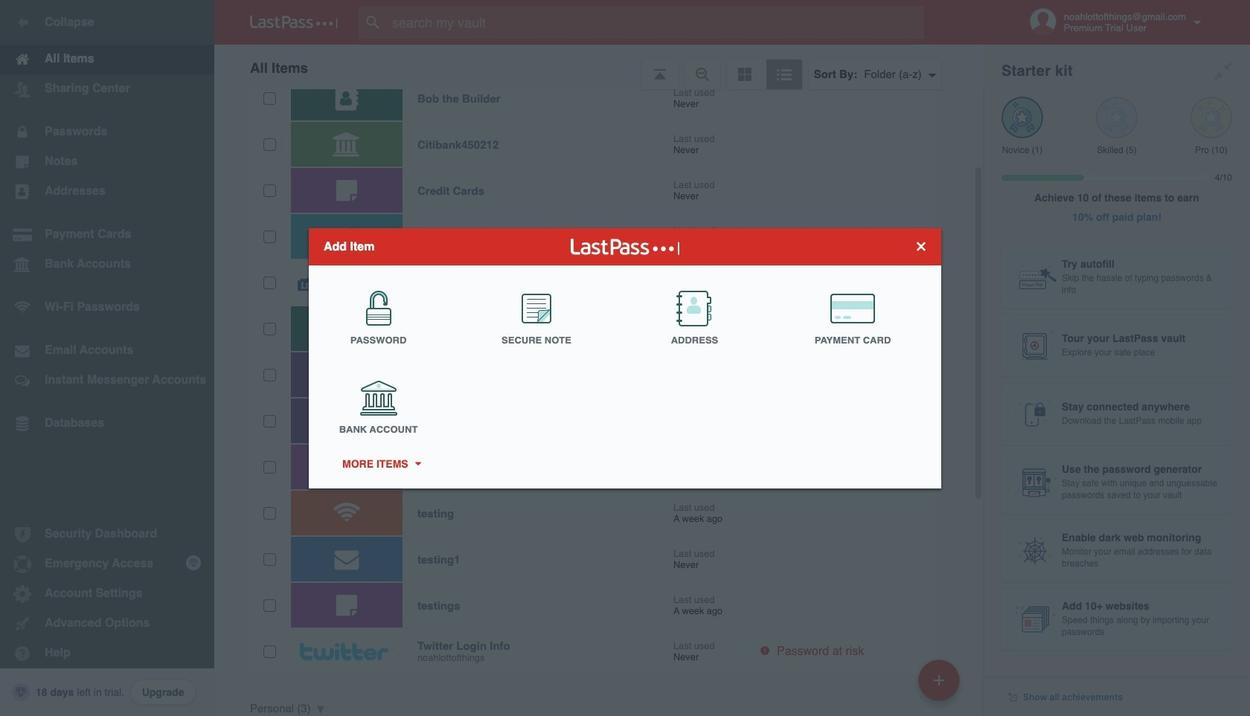 Task type: locate. For each thing, give the bounding box(es) containing it.
new item image
[[934, 675, 944, 686]]

search my vault text field
[[359, 6, 953, 39]]

dialog
[[309, 228, 941, 489]]

lastpass image
[[250, 16, 338, 29]]

caret right image
[[412, 462, 423, 466]]

Search search field
[[359, 6, 953, 39]]

new item navigation
[[913, 656, 969, 717]]



Task type: describe. For each thing, give the bounding box(es) containing it.
vault options navigation
[[214, 45, 984, 89]]

main navigation navigation
[[0, 0, 214, 717]]



Task type: vqa. For each thing, say whether or not it's contained in the screenshot.
New item icon
yes



